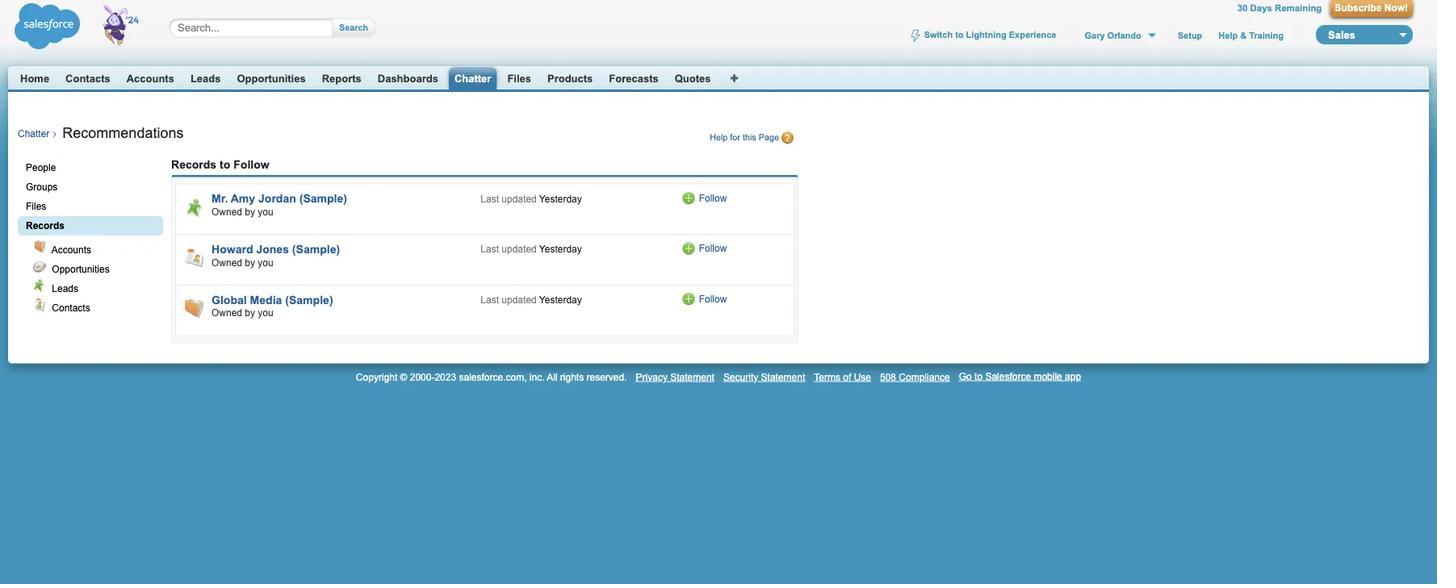 Task type: vqa. For each thing, say whether or not it's contained in the screenshot.
the Owned inside the HOWARD JONES (SAMPLE) OWNED BY YOU
yes



Task type: describe. For each thing, give the bounding box(es) containing it.
forecasts
[[609, 72, 659, 84]]

Search... text field
[[178, 21, 317, 34]]

contacts inside "link"
[[52, 303, 90, 314]]

setup link
[[1178, 30, 1203, 41]]

gary
[[1085, 30, 1105, 40]]

(sample) for howard jones (sample)
[[292, 243, 340, 256]]

all tabs image
[[730, 72, 740, 82]]

remaining
[[1275, 3, 1322, 13]]

experience
[[1009, 30, 1057, 40]]

home link
[[20, 72, 49, 84]]

help for this page (new window) image
[[782, 132, 795, 144]]

yesterday for mr. amy jordan (sample)
[[539, 193, 582, 204]]

last for mr. amy jordan (sample)
[[481, 193, 499, 204]]

records link
[[26, 220, 65, 231]]

0 horizontal spatial accounts link
[[32, 241, 91, 255]]

records for records to follow
[[171, 158, 217, 171]]

(sample) for global media (sample)
[[285, 294, 333, 306]]

quotes
[[675, 72, 711, 84]]

follow for howard jones (sample)
[[699, 243, 727, 254]]

help & training
[[1219, 30, 1284, 40]]

security
[[723, 372, 758, 383]]

this
[[743, 132, 756, 142]]

0 vertical spatial contacts link
[[65, 72, 110, 84]]

statement for security statement
[[761, 372, 805, 383]]

go
[[959, 371, 972, 382]]

0 vertical spatial leads
[[191, 72, 221, 84]]

updated for howard jones (sample)
[[502, 244, 537, 255]]

global media (sample) owned by you
[[212, 294, 333, 319]]

last updated yesterday for howard jones (sample)
[[481, 244, 582, 255]]

privacy
[[636, 372, 668, 383]]

follow for global media (sample)
[[699, 294, 727, 305]]

reports link
[[322, 72, 362, 84]]

people link
[[26, 162, 56, 173]]

30
[[1238, 3, 1248, 13]]

help for help & training
[[1219, 30, 1238, 40]]

training
[[1249, 30, 1284, 40]]

for
[[730, 132, 740, 142]]

switch to lightning experience link
[[911, 30, 1057, 43]]

all
[[547, 372, 558, 383]]

mr.
[[212, 193, 228, 205]]

508 compliance
[[880, 372, 950, 383]]

of
[[843, 372, 851, 383]]

home
[[20, 72, 49, 84]]

people
[[26, 162, 56, 173]]

0 horizontal spatial files
[[26, 201, 46, 212]]

salesforce
[[985, 371, 1031, 382]]

quotes link
[[675, 72, 711, 84]]

records for records link
[[26, 220, 65, 231]]

chatter inside the recommendations navigation
[[18, 128, 50, 139]]

days
[[1251, 3, 1273, 13]]

last for howard jones (sample)
[[481, 244, 499, 255]]

help for this page
[[710, 132, 779, 142]]

508 compliance link
[[880, 372, 950, 383]]

app
[[1065, 371, 1081, 382]]

updated for global media (sample)
[[502, 295, 537, 306]]

groups
[[26, 182, 58, 193]]

to for records
[[220, 158, 230, 171]]

follow this contact to receive updates in your feed. image
[[683, 243, 695, 255]]

switch to lightning experience
[[924, 30, 1057, 40]]

inc.
[[530, 372, 545, 383]]

global media (sample) link
[[212, 294, 333, 306]]

groups link
[[26, 182, 58, 193]]

you for jones
[[258, 257, 274, 268]]

1 vertical spatial opportunities link
[[32, 260, 110, 275]]

amy
[[231, 193, 255, 205]]

salesforce.com,
[[459, 372, 527, 383]]

privacy statement link
[[636, 372, 715, 383]]

media
[[250, 294, 282, 306]]

1 vertical spatial contacts link
[[32, 299, 90, 314]]

go to salesforce mobile app
[[959, 371, 1081, 382]]

howard
[[212, 243, 253, 256]]

howard jones (sample) image
[[184, 248, 203, 267]]

page
[[759, 132, 779, 142]]

0 horizontal spatial accounts
[[51, 245, 91, 255]]

0 vertical spatial contacts
[[65, 72, 110, 84]]

owned inside mr. amy jordan (sample) owned by you
[[212, 206, 242, 217]]

by for howard
[[245, 257, 255, 268]]

mr. amy jordan (sample) image
[[184, 197, 203, 217]]

yesterday for howard jones (sample)
[[539, 244, 582, 255]]

last for global media (sample)
[[481, 295, 499, 306]]

terms of use link
[[814, 372, 871, 383]]

gary orlando
[[1085, 30, 1142, 40]]

2023
[[435, 372, 456, 383]]

mobile
[[1034, 371, 1063, 382]]

to for switch
[[955, 30, 964, 40]]



Task type: locate. For each thing, give the bounding box(es) containing it.
accounts down records link
[[51, 245, 91, 255]]

0 horizontal spatial to
[[220, 158, 230, 171]]

forecasts link
[[609, 72, 659, 84]]

copyright
[[356, 372, 397, 383]]

help
[[1219, 30, 1238, 40], [710, 132, 728, 142]]

1 vertical spatial by
[[245, 257, 255, 268]]

files down groups link
[[26, 201, 46, 212]]

0 vertical spatial last updated yesterday
[[481, 193, 582, 204]]

1 vertical spatial to
[[220, 158, 230, 171]]

dashboards link
[[378, 72, 438, 84]]

1 last from the top
[[481, 193, 499, 204]]

508
[[880, 372, 896, 383]]

2 owned from the top
[[212, 257, 242, 268]]

chatter
[[455, 72, 491, 84], [18, 128, 50, 139]]

howard jones (sample) link
[[212, 243, 340, 256]]

2 follow link from the top
[[699, 243, 727, 254]]

salesforce.com image
[[10, 0, 152, 52]]

1 vertical spatial chatter
[[18, 128, 50, 139]]

you
[[258, 206, 274, 217], [258, 257, 274, 268], [258, 308, 274, 319]]

global media (sample) image
[[184, 299, 203, 318]]

2 horizontal spatial to
[[975, 371, 983, 382]]

follow right follow this contact to receive updates in your feed. icon
[[699, 243, 727, 254]]

0 vertical spatial opportunities
[[237, 72, 306, 84]]

1 horizontal spatial leads link
[[191, 72, 221, 84]]

you inside howard jones (sample) owned by you
[[258, 257, 274, 268]]

2000-
[[410, 372, 435, 383]]

help left &
[[1219, 30, 1238, 40]]

follow right follow this account to receive updates in your feed. image
[[699, 294, 727, 305]]

rights
[[560, 372, 584, 383]]

follow link for mr. amy jordan (sample)
[[699, 193, 727, 203]]

help inside help & training link
[[1219, 30, 1238, 40]]

0 vertical spatial accounts link
[[127, 72, 174, 84]]

last updated yesterday
[[481, 193, 582, 204], [481, 244, 582, 255], [481, 295, 582, 306]]

1 vertical spatial last updated yesterday
[[481, 244, 582, 255]]

opportunities
[[237, 72, 306, 84], [52, 264, 110, 275]]

follow
[[234, 158, 269, 171], [699, 193, 727, 203], [699, 243, 727, 254], [699, 294, 727, 305]]

1 horizontal spatial files link
[[507, 72, 531, 84]]

(sample) right jones
[[292, 243, 340, 256]]

1 vertical spatial leads link
[[32, 279, 78, 294]]

follow link right follow this contact to receive updates in your feed. icon
[[699, 243, 727, 254]]

you inside mr. amy jordan (sample) owned by you
[[258, 206, 274, 217]]

by down howard
[[245, 257, 255, 268]]

0 vertical spatial (sample)
[[299, 193, 347, 205]]

files link down groups link
[[26, 201, 46, 212]]

by inside mr. amy jordan (sample) owned by you
[[245, 206, 255, 217]]

0 horizontal spatial chatter
[[18, 128, 50, 139]]

1 vertical spatial follow link
[[699, 243, 727, 254]]

by inside howard jones (sample) owned by you
[[245, 257, 255, 268]]

1 horizontal spatial chatter
[[455, 72, 491, 84]]

0 vertical spatial updated
[[502, 193, 537, 204]]

you for media
[[258, 308, 274, 319]]

2 vertical spatial last
[[481, 295, 499, 306]]

records
[[171, 158, 217, 171], [26, 220, 65, 231]]

owned for global media (sample)
[[212, 308, 242, 319]]

0 horizontal spatial leads link
[[32, 279, 78, 294]]

(sample) inside mr. amy jordan (sample) owned by you
[[299, 193, 347, 205]]

2 vertical spatial by
[[245, 308, 255, 319]]

©
[[400, 372, 407, 383]]

0 vertical spatial by
[[245, 206, 255, 217]]

3 owned from the top
[[212, 308, 242, 319]]

0 vertical spatial yesterday
[[539, 193, 582, 204]]

follow for mr. amy jordan (sample)
[[699, 193, 727, 203]]

1 vertical spatial (sample)
[[292, 243, 340, 256]]

opportunities down records link
[[52, 264, 110, 275]]

1 last updated yesterday from the top
[[481, 193, 582, 204]]

0 vertical spatial leads link
[[191, 72, 221, 84]]

to right go
[[975, 371, 983, 382]]

leads link down search... text field
[[191, 72, 221, 84]]

updated
[[502, 193, 537, 204], [502, 244, 537, 255], [502, 295, 537, 306]]

yesterday for global media (sample)
[[539, 295, 582, 306]]

0 vertical spatial you
[[258, 206, 274, 217]]

0 vertical spatial chatter link
[[455, 72, 491, 85]]

accounts link
[[127, 72, 174, 84], [32, 241, 91, 255]]

to up the mr. at the left of page
[[220, 158, 230, 171]]

0 vertical spatial to
[[955, 30, 964, 40]]

1 yesterday from the top
[[539, 193, 582, 204]]

opportunities link down records link
[[32, 260, 110, 275]]

1 follow link from the top
[[699, 193, 727, 203]]

you down media
[[258, 308, 274, 319]]

leads
[[191, 72, 221, 84], [52, 283, 78, 294]]

2 you from the top
[[258, 257, 274, 268]]

sales
[[1328, 29, 1356, 41]]

0 vertical spatial last
[[481, 193, 499, 204]]

yesterday
[[539, 193, 582, 204], [539, 244, 582, 255], [539, 295, 582, 306]]

1 by from the top
[[245, 206, 255, 217]]

0 vertical spatial help
[[1219, 30, 1238, 40]]

setup
[[1178, 30, 1203, 40]]

leads link
[[191, 72, 221, 84], [32, 279, 78, 294]]

owned for howard jones (sample)
[[212, 257, 242, 268]]

recommendations
[[62, 125, 184, 141]]

products link
[[547, 72, 593, 84]]

follow link right follow this account to receive updates in your feed. image
[[699, 294, 727, 305]]

files link
[[507, 72, 531, 84], [26, 201, 46, 212]]

0 horizontal spatial opportunities
[[52, 264, 110, 275]]

use
[[854, 372, 871, 383]]

statement right security
[[761, 372, 805, 383]]

accounts link down records link
[[32, 241, 91, 255]]

switch
[[924, 30, 953, 40]]

2 vertical spatial follow link
[[699, 294, 727, 305]]

go to salesforce mobile app link
[[959, 371, 1081, 382]]

1 horizontal spatial files
[[507, 72, 531, 84]]

products
[[547, 72, 593, 84]]

compliance
[[899, 372, 950, 383]]

help for this page link
[[710, 131, 799, 144]]

help inside help for this page link
[[710, 132, 728, 142]]

follow this lead to receive updates in your feed. image
[[683, 192, 695, 204]]

3 you from the top
[[258, 308, 274, 319]]

leads link down records link
[[32, 279, 78, 294]]

1 vertical spatial chatter link
[[18, 128, 50, 139]]

chatter link inside the recommendations navigation
[[18, 128, 50, 139]]

copyright © 2000-2023 salesforce.com, inc. all rights reserved.
[[356, 372, 627, 383]]

records down groups
[[26, 220, 65, 231]]

by down media
[[245, 308, 255, 319]]

0 horizontal spatial files link
[[26, 201, 46, 212]]

opportunities link
[[237, 72, 306, 84], [32, 260, 110, 275]]

owned down howard
[[212, 257, 242, 268]]

you down jordan
[[258, 206, 274, 217]]

3 last from the top
[[481, 295, 499, 306]]

terms
[[814, 372, 841, 383]]

1 horizontal spatial accounts link
[[127, 72, 174, 84]]

0 horizontal spatial records
[[26, 220, 65, 231]]

you down jones
[[258, 257, 274, 268]]

owned down the global
[[212, 308, 242, 319]]

0 vertical spatial chatter
[[455, 72, 491, 84]]

2 by from the top
[[245, 257, 255, 268]]

2 statement from the left
[[761, 372, 805, 383]]

3 yesterday from the top
[[539, 295, 582, 306]]

security statement
[[723, 372, 805, 383]]

2 vertical spatial to
[[975, 371, 983, 382]]

opportunities link down search... text field
[[237, 72, 306, 84]]

0 horizontal spatial opportunities link
[[32, 260, 110, 275]]

1 horizontal spatial leads
[[191, 72, 221, 84]]

0 vertical spatial files link
[[507, 72, 531, 84]]

terms of use
[[814, 372, 871, 383]]

to for go
[[975, 371, 983, 382]]

owned inside global media (sample) owned by you
[[212, 308, 242, 319]]

2 last updated yesterday from the top
[[481, 244, 582, 255]]

to inside switch to lightning experience link
[[955, 30, 964, 40]]

3 by from the top
[[245, 308, 255, 319]]

opportunities down search... text field
[[237, 72, 306, 84]]

reserved.
[[587, 372, 627, 383]]

orlando
[[1108, 30, 1142, 40]]

files left products
[[507, 72, 531, 84]]

contacts
[[65, 72, 110, 84], [52, 303, 90, 314]]

mr. amy jordan (sample) link
[[212, 193, 347, 205]]

to right switch
[[955, 30, 964, 40]]

1 owned from the top
[[212, 206, 242, 217]]

jordan
[[258, 193, 296, 205]]

by down "amy"
[[245, 206, 255, 217]]

3 follow link from the top
[[699, 294, 727, 305]]

1 vertical spatial files
[[26, 201, 46, 212]]

1 horizontal spatial help
[[1219, 30, 1238, 40]]

records up the mr. amy jordan (sample) icon
[[171, 158, 217, 171]]

2 vertical spatial you
[[258, 308, 274, 319]]

follow link right follow this lead to receive updates in your feed. image
[[699, 193, 727, 203]]

0 vertical spatial accounts
[[127, 72, 174, 84]]

chatter link
[[455, 72, 491, 85], [18, 128, 50, 139]]

statement for privacy statement
[[670, 372, 715, 383]]

2 last from the top
[[481, 244, 499, 255]]

last
[[481, 193, 499, 204], [481, 244, 499, 255], [481, 295, 499, 306]]

by
[[245, 206, 255, 217], [245, 257, 255, 268], [245, 308, 255, 319]]

reports
[[322, 72, 362, 84]]

1 vertical spatial leads
[[52, 283, 78, 294]]

you inside global media (sample) owned by you
[[258, 308, 274, 319]]

2 updated from the top
[[502, 244, 537, 255]]

1 vertical spatial files link
[[26, 201, 46, 212]]

leads down search... text field
[[191, 72, 221, 84]]

to
[[955, 30, 964, 40], [220, 158, 230, 171], [975, 371, 983, 382]]

chatter up the people link
[[18, 128, 50, 139]]

mr. amy jordan (sample) owned by you
[[212, 193, 347, 217]]

1 vertical spatial yesterday
[[539, 244, 582, 255]]

chatter right dashboards link
[[455, 72, 491, 84]]

1 vertical spatial help
[[710, 132, 728, 142]]

owned inside howard jones (sample) owned by you
[[212, 257, 242, 268]]

1 you from the top
[[258, 206, 274, 217]]

2 vertical spatial owned
[[212, 308, 242, 319]]

follow up "amy"
[[234, 158, 269, 171]]

global
[[212, 294, 247, 306]]

by inside global media (sample) owned by you
[[245, 308, 255, 319]]

0 horizontal spatial statement
[[670, 372, 715, 383]]

contacts link
[[65, 72, 110, 84], [32, 299, 90, 314]]

0 horizontal spatial help
[[710, 132, 728, 142]]

None search field
[[152, 0, 387, 56]]

1 vertical spatial updated
[[502, 244, 537, 255]]

1 statement from the left
[[670, 372, 715, 383]]

3 last updated yesterday from the top
[[481, 295, 582, 306]]

follow right follow this lead to receive updates in your feed. image
[[699, 193, 727, 203]]

follow link for global media (sample)
[[699, 294, 727, 305]]

accounts
[[127, 72, 174, 84], [51, 245, 91, 255]]

2 vertical spatial last updated yesterday
[[481, 295, 582, 306]]

(sample) inside global media (sample) owned by you
[[285, 294, 333, 306]]

2 yesterday from the top
[[539, 244, 582, 255]]

2 vertical spatial yesterday
[[539, 295, 582, 306]]

1 horizontal spatial opportunities
[[237, 72, 306, 84]]

1 vertical spatial accounts
[[51, 245, 91, 255]]

1 horizontal spatial opportunities link
[[237, 72, 306, 84]]

&
[[1241, 30, 1247, 40]]

last updated yesterday for mr. amy jordan (sample)
[[481, 193, 582, 204]]

1 updated from the top
[[502, 193, 537, 204]]

follow link for howard jones (sample)
[[699, 243, 727, 254]]

1 vertical spatial contacts
[[52, 303, 90, 314]]

1 vertical spatial records
[[26, 220, 65, 231]]

0 vertical spatial follow link
[[699, 193, 727, 203]]

1 vertical spatial owned
[[212, 257, 242, 268]]

by for global
[[245, 308, 255, 319]]

2 vertical spatial updated
[[502, 295, 537, 306]]

1 vertical spatial you
[[258, 257, 274, 268]]

1 horizontal spatial records
[[171, 158, 217, 171]]

help for help for this page
[[710, 132, 728, 142]]

1 horizontal spatial accounts
[[127, 72, 174, 84]]

files link left products
[[507, 72, 531, 84]]

None button
[[1330, 0, 1413, 17], [333, 18, 368, 38], [1330, 0, 1413, 17], [333, 18, 368, 38]]

help & training link
[[1219, 30, 1284, 41]]

lightning
[[966, 30, 1007, 40]]

0 horizontal spatial chatter link
[[18, 128, 50, 139]]

security statement link
[[723, 372, 805, 383]]

accounts link up recommendations
[[127, 72, 174, 84]]

1 vertical spatial accounts link
[[32, 241, 91, 255]]

(sample) right media
[[285, 294, 333, 306]]

chatter link right dashboards link
[[455, 72, 491, 85]]

1 horizontal spatial statement
[[761, 372, 805, 383]]

30 days remaining link
[[1238, 3, 1322, 13]]

(sample) inside howard jones (sample) owned by you
[[292, 243, 340, 256]]

jones
[[256, 243, 289, 256]]

1 vertical spatial last
[[481, 244, 499, 255]]

30 days remaining
[[1238, 3, 1322, 13]]

leads down records link
[[52, 283, 78, 294]]

chatter link up the people link
[[18, 128, 50, 139]]

0 horizontal spatial leads
[[52, 283, 78, 294]]

statement
[[670, 372, 715, 383], [761, 372, 805, 383]]

accounts up recommendations
[[127, 72, 174, 84]]

dashboards
[[378, 72, 438, 84]]

statement right the privacy at left
[[670, 372, 715, 383]]

0 vertical spatial records
[[171, 158, 217, 171]]

recommendations navigation
[[18, 120, 615, 148]]

3 updated from the top
[[502, 295, 537, 306]]

2 vertical spatial (sample)
[[285, 294, 333, 306]]

1 horizontal spatial chatter link
[[455, 72, 491, 85]]

privacy statement
[[636, 372, 715, 383]]

(sample) right jordan
[[299, 193, 347, 205]]

howard jones (sample) owned by you
[[212, 243, 340, 268]]

owned down the mr. at the left of page
[[212, 206, 242, 217]]

updated for mr. amy jordan (sample)
[[502, 193, 537, 204]]

1 horizontal spatial to
[[955, 30, 964, 40]]

follow this account to receive updates in your feed. image
[[683, 293, 695, 305]]

owned
[[212, 206, 242, 217], [212, 257, 242, 268], [212, 308, 242, 319]]

help left for
[[710, 132, 728, 142]]

1 vertical spatial opportunities
[[52, 264, 110, 275]]

0 vertical spatial opportunities link
[[237, 72, 306, 84]]

last updated yesterday for global media (sample)
[[481, 295, 582, 306]]

records to follow
[[171, 158, 269, 171]]

0 vertical spatial owned
[[212, 206, 242, 217]]

0 vertical spatial files
[[507, 72, 531, 84]]



